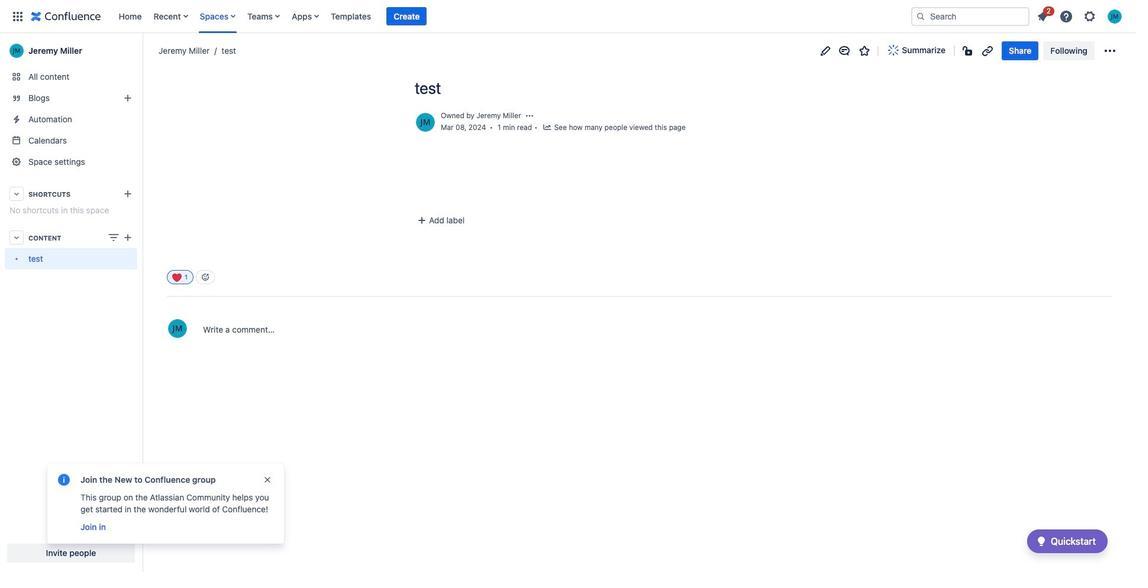 Task type: locate. For each thing, give the bounding box(es) containing it.
0 horizontal spatial more information about jeremy miller image
[[167, 319, 188, 340]]

create a blog image
[[121, 91, 135, 105]]

change view image
[[107, 231, 121, 245]]

settings icon image
[[1083, 9, 1097, 23]]

confluence image
[[31, 9, 101, 23], [31, 9, 101, 23]]

0 horizontal spatial list item
[[387, 7, 427, 26]]

:heart: image
[[172, 273, 182, 283], [172, 273, 182, 283]]

Search field
[[911, 7, 1030, 26]]

collapse sidebar image
[[129, 39, 155, 63]]

add shortcut image
[[121, 187, 135, 201]]

star image
[[858, 43, 872, 58]]

0 vertical spatial more information about jeremy miller image
[[415, 112, 436, 133]]

more actions image
[[1103, 43, 1117, 58]]

check image
[[1034, 535, 1048, 549]]

1 horizontal spatial list
[[1032, 4, 1129, 27]]

banner
[[0, 0, 1136, 33]]

None search field
[[911, 7, 1030, 26]]

create a page image
[[121, 231, 135, 245]]

more information about jeremy miller image
[[415, 112, 436, 133], [167, 319, 188, 340]]

list item
[[1032, 4, 1054, 26], [387, 7, 427, 26]]

list
[[113, 0, 909, 33], [1032, 4, 1129, 27]]

0 horizontal spatial list
[[113, 0, 909, 33]]

1 horizontal spatial list item
[[1032, 4, 1054, 26]]

add reaction image
[[201, 273, 210, 282]]

help icon image
[[1059, 9, 1073, 23]]



Task type: describe. For each thing, give the bounding box(es) containing it.
Add label text field
[[414, 215, 505, 227]]

appswitcher icon image
[[11, 9, 25, 23]]

edit this page image
[[818, 43, 833, 58]]

copy link image
[[980, 43, 995, 58]]

1 horizontal spatial more information about jeremy miller image
[[415, 112, 436, 133]]

global element
[[7, 0, 909, 33]]

dismiss image
[[263, 476, 272, 485]]

info image
[[57, 473, 71, 488]]

no restrictions image
[[962, 43, 976, 58]]

list item inside global element
[[387, 7, 427, 26]]

search image
[[916, 12, 925, 21]]

notification icon image
[[1035, 9, 1050, 23]]

your profile and preferences image
[[1108, 9, 1122, 23]]

space element
[[0, 33, 142, 573]]

1 vertical spatial more information about jeremy miller image
[[167, 319, 188, 340]]

manage page ownership image
[[525, 111, 534, 121]]



Task type: vqa. For each thing, say whether or not it's contained in the screenshot.
banner
yes



